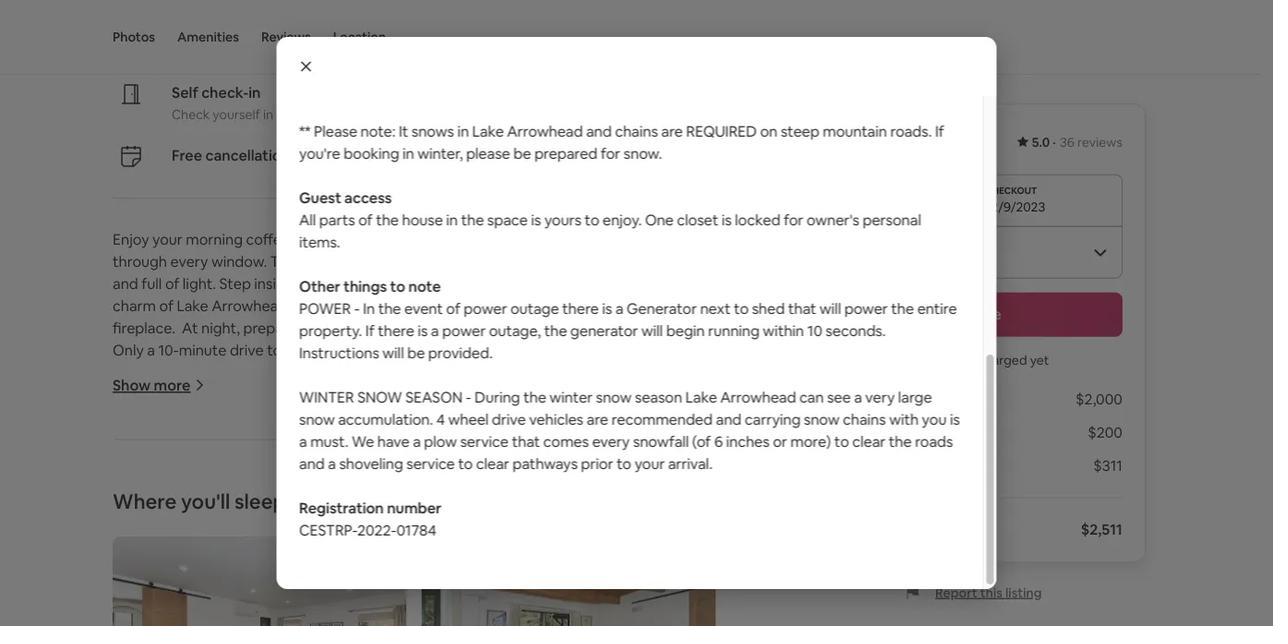 Task type: locate. For each thing, give the bounding box(es) containing it.
will down generator
[[641, 321, 663, 340]]

smart
[[511, 77, 551, 96]]

in down it
[[402, 144, 414, 163]]

central
[[765, 77, 812, 96]]

0 horizontal spatial every
[[170, 251, 208, 270]]

1 vertical spatial perfect
[[379, 606, 430, 625]]

including
[[299, 77, 360, 96]]

the inside the lofted queen bedroom with vaulted ceilings has the best views in the cabin - wake up to a serene view of trees.  there is also a well equipped desk and work station on this scenic level.
[[113, 407, 139, 426]]

this left listing
[[981, 584, 1003, 601]]

chains inside ** please note: it snows in lake arrowhead and chains are required on steep mountain roads.  if you're booking in winter, please be prepared for snow.
[[615, 121, 658, 140]]

you inside winter snow season - during the winter snow season lake arrowhead can see a very large snow accumulation. 4 wheel drive vehicles are recommended and carrying snow chains with you is a must. we have a plow service that comes every snowfall (of 6 inches or more) to clear the roads and a shoveling service to clear pathways prior to your arrival.
[[922, 410, 947, 429]]

- right request on the right bottom of page
[[704, 518, 710, 536]]

snow
[[596, 387, 632, 406], [299, 410, 335, 429], [804, 410, 840, 429]]

1 horizontal spatial you
[[922, 410, 947, 429]]

1 vertical spatial 4
[[436, 410, 445, 429]]

suited
[[385, 43, 422, 60]]

0 horizontal spatial drive
[[230, 340, 264, 359]]

the up unobstructed
[[461, 210, 484, 229]]

you inside the spacious, renovated kitchen has new designer appliances and everything you need to cook a delicious meal or prepare the perfect cup of coffee. sliding doors open onto
[[637, 584, 662, 603]]

the inside self check-in check yourself in with the keypad.
[[305, 106, 325, 123]]

1 horizontal spatial this
[[981, 584, 1003, 601]]

the left entire
[[891, 299, 914, 318]]

are up station
[[587, 410, 608, 429]]

0 horizontal spatial there
[[377, 321, 414, 340]]

for inside dedicated workspace a common area with wifi that's well-suited for working.
[[425, 43, 442, 60]]

0 horizontal spatial spacious,
[[142, 584, 205, 603]]

for
[[425, 43, 442, 60], [577, 55, 597, 74], [601, 144, 620, 163], [784, 210, 803, 229], [167, 540, 187, 559]]

of right view
[[226, 429, 240, 448]]

in inside the lofted queen bedroom with vaulted ceilings has the best views in the cabin - wake up to a serene view of trees.  there is also a well equipped desk and work station on this scenic level.
[[568, 407, 579, 426]]

1 horizontal spatial next
[[700, 299, 731, 318]]

guest
[[299, 188, 341, 207]]

be down view.
[[573, 251, 591, 270]]

in down winter
[[568, 407, 579, 426]]

- left in
[[354, 299, 359, 318]]

has inside the spacious, renovated kitchen has new designer appliances and everything you need to cook a delicious meal or prepare the perfect cup of coffee. sliding doors open onto
[[335, 584, 358, 603]]

- inside winter snow season - during the winter snow season lake arrowhead can see a very large snow accumulation. 4 wheel drive vehicles are recommended and carrying snow chains with you is a must. we have a plow service that comes every snowfall (of 6 inches or more) to clear the roads and a shoveling service to clear pathways prior to your arrival.
[[466, 387, 471, 406]]

up up (of
[[697, 407, 714, 426]]

a down hiking
[[300, 318, 308, 337]]

renovated inside enjoy your morning coffee gazing towards an unobstructed forest view.   nature pours through every window. the peaceful modern has been renovated to be open, spacious, and full of light. step inside and feel relaxation wash over you.  spend the day enjoying the charm of lake arrowhead, hiking the trails,  or curling up with a book next to the fireplace.  at night, prepare a meal in the well-appointed fully stocked gourmet kitchen. only a 10-minute drive to lake arrowhead village.
[[482, 251, 552, 270]]

$200
[[1088, 423, 1123, 442]]

you
[[922, 410, 947, 429], [637, 584, 662, 603]]

0 vertical spatial yet
[[724, 55, 746, 74]]

you up roads
[[922, 410, 947, 429]]

1 horizontal spatial up
[[697, 407, 714, 426]]

0 horizontal spatial arrowhead
[[320, 340, 396, 359]]

wifi,
[[393, 77, 425, 96]]

or down kitchen
[[278, 606, 292, 625]]

next
[[576, 296, 607, 315], [700, 299, 731, 318]]

2 $400 from the top
[[825, 390, 861, 409]]

yet inside "the cabin has all the necessary elements for a peaceful retreat yet all the modern convenience, including fast wifi, a flatscreen smart tv, a sonos sound system, and central heat and a/c."
[[724, 55, 746, 74]]

or inside enjoy your morning coffee gazing towards an unobstructed forest view.   nature pours through every window. the peaceful modern has been renovated to be open, spacious, and full of light. step inside and feel relaxation wash over you.  spend the day enjoying the charm of lake arrowhead, hiking the trails,  or curling up with a book next to the fireplace.  at night, prepare a meal in the well-appointed fully stocked gourmet kitchen. only a 10-minute drive to lake arrowhead village.
[[406, 296, 421, 315]]

1 horizontal spatial all
[[749, 55, 764, 74]]

be left "provided."
[[407, 343, 425, 362]]

and up charm
[[113, 274, 138, 293]]

you.
[[496, 274, 525, 293]]

won't
[[924, 351, 957, 368]]

- inside power - in the event of power outage there is a generator next to shed that will power the entire property. if there is a power outage, the generator will begin running within 10 seconds. instructions will be provided.
[[354, 299, 359, 318]]

hiking
[[294, 296, 334, 315]]

the cabin has all the necessary elements for a peaceful retreat yet all the modern convenience, including fast wifi, a flatscreen smart tv, a sonos sound system, and central heat and a/c.
[[299, 55, 940, 96]]

1 vertical spatial spacious,
[[142, 584, 205, 603]]

0 horizontal spatial on
[[636, 429, 653, 448]]

0 vertical spatial prepare
[[243, 318, 297, 337]]

1 horizontal spatial will
[[641, 321, 663, 340]]

1 vertical spatial well-
[[389, 318, 421, 337]]

0 horizontal spatial next
[[576, 296, 607, 315]]

fast
[[363, 77, 390, 96]]

1 vertical spatial your
[[634, 454, 665, 473]]

1 vertical spatial up
[[697, 407, 714, 426]]

1 vertical spatial every
[[592, 432, 630, 451]]

0 vertical spatial or
[[406, 296, 421, 315]]

0 horizontal spatial will
[[382, 343, 404, 362]]

1 horizontal spatial that
[[788, 299, 816, 318]]

4 inside winter snow season - during the winter snow season lake arrowhead can see a very large snow accumulation. 4 wheel drive vehicles are recommended and carrying snow chains with you is a must. we have a plow service that comes every snowfall (of 6 inches or more) to clear the roads and a shoveling service to clear pathways prior to your arrival.
[[436, 410, 445, 429]]

0 vertical spatial have
[[377, 432, 409, 451]]

- inside the lofted queen bedroom with vaulted ceilings has the best views in the cabin - wake up to a serene view of trees.  there is also a well equipped desk and work station on this scenic level.
[[649, 407, 655, 426]]

0 vertical spatial renovated
[[482, 251, 552, 270]]

1 horizontal spatial chains
[[843, 410, 886, 429]]

and up 6
[[716, 410, 741, 429]]

arrowhead
[[507, 121, 583, 140], [320, 340, 396, 359], [720, 387, 796, 406]]

0 vertical spatial this
[[657, 429, 681, 448]]

are inside ** please note: it snows in lake arrowhead and chains are required on steep mountain roads.  if you're booking in winter, please be prepared for snow.
[[661, 121, 683, 140]]

1 vertical spatial or
[[773, 432, 787, 451]]

every
[[170, 251, 208, 270], [592, 432, 630, 451]]

the inside the spacious, renovated kitchen has new designer appliances and everything you need to cook a delicious meal or prepare the perfect cup of coffee. sliding doors open onto
[[113, 584, 139, 603]]

2 vertical spatial or
[[278, 606, 292, 625]]

** please note: it snows in lake arrowhead and chains are required on steep mountain roads.  if you're booking in winter, please be prepared for snow.
[[299, 121, 944, 163]]

on left steep
[[760, 121, 777, 140]]

tv,
[[555, 77, 576, 96]]

is inside the lofted queen bedroom with vaulted ceilings has the best views in the cabin - wake up to a serene view of trees.  there is also a well equipped desk and work station on this scenic level.
[[331, 429, 341, 448]]

lake inside ** please note: it snows in lake arrowhead and chains are required on steep mountain roads.  if you're booking in winter, please be prepared for snow.
[[472, 121, 504, 140]]

10
[[807, 321, 822, 340]]

with inside dedicated workspace a common area with wifi that's well-suited for working.
[[269, 43, 295, 60]]

in inside enjoy your morning coffee gazing towards an unobstructed forest view.   nature pours through every window. the peaceful modern has been renovated to be open, spacious, and full of light. step inside and feel relaxation wash over you.  spend the day enjoying the charm of lake arrowhead, hiking the trails,  or curling up with a book next to the fireplace.  at night, prepare a meal in the well-appointed fully stocked gourmet kitchen. only a 10-minute drive to lake arrowhead village.
[[348, 318, 360, 337]]

0 vertical spatial you
[[922, 410, 947, 429]]

trails,
[[364, 296, 400, 315]]

and inside the lofted queen bedroom with vaulted ceilings has the best views in the cabin - wake up to a serene view of trees.  there is also a well equipped desk and work station on this scenic level.
[[520, 429, 545, 448]]

1 $400 from the top
[[825, 127, 874, 153]]

the down "show" at the left
[[113, 407, 139, 426]]

amenities button
[[177, 0, 239, 74]]

0 vertical spatial that
[[788, 299, 816, 318]]

1 vertical spatial are
[[587, 410, 608, 429]]

is inside winter snow season - during the winter snow season lake arrowhead can see a very large snow accumulation. 4 wheel drive vehicles are recommended and carrying snow chains with you is a must. we have a plow service that comes every snowfall (of 6 inches or more) to clear the roads and a shoveling service to clear pathways prior to your arrival.
[[950, 410, 960, 429]]

well- down event
[[389, 318, 421, 337]]

up inside enjoy your morning coffee gazing towards an unobstructed forest view.   nature pours through every window. the peaceful modern has been renovated to be open, spacious, and full of light. step inside and feel relaxation wash over you.  spend the day enjoying the charm of lake arrowhead, hiking the trails,  or curling up with a book next to the fireplace.  at night, prepare a meal in the well-appointed fully stocked gourmet kitchen. only a 10-minute drive to lake arrowhead village.
[[473, 296, 491, 315]]

if inside ** please note: it snows in lake arrowhead and chains are required on steep mountain roads.  if you're booking in winter, please be prepared for snow.
[[935, 121, 944, 140]]

1 vertical spatial cabin
[[609, 407, 646, 426]]

0 horizontal spatial renovated
[[208, 584, 278, 603]]

all
[[395, 55, 409, 74], [749, 55, 764, 74]]

renovated
[[482, 251, 552, 270], [208, 584, 278, 603]]

towards
[[342, 229, 397, 248]]

the up station
[[583, 407, 606, 426]]

1 horizontal spatial 4
[[436, 410, 445, 429]]

clear left fee
[[852, 432, 886, 451]]

steep
[[781, 121, 819, 140]]

2 all from the left
[[749, 55, 764, 74]]

1 vertical spatial service
[[406, 454, 455, 473]]

clear down desk
[[476, 454, 509, 473]]

2 vertical spatial are
[[523, 518, 545, 536]]

0 vertical spatial there
[[562, 299, 599, 318]]

power up seconds.
[[844, 299, 888, 318]]

chains up snow.
[[615, 121, 658, 140]]

has up "fast" at the top of page
[[368, 55, 392, 74]]

must.
[[310, 432, 348, 451]]

winter snow season - during the winter snow season lake arrowhead can see a very large snow accumulation. 4 wheel drive vehicles are recommended and carrying snow chains with you is a must. we have a plow service that comes every snowfall (of 6 inches or more) to clear the roads and a shoveling service to clear pathways prior to your arrival.
[[299, 387, 960, 473]]

common
[[184, 43, 237, 60]]

power up "provided."
[[442, 321, 485, 340]]

cleaning fee
[[825, 423, 911, 442]]

workspace
[[248, 20, 324, 39]]

the left main
[[113, 495, 139, 514]]

perfect down designer at the left of the page
[[379, 606, 430, 625]]

the up the cook in the left bottom of the page
[[113, 584, 139, 603]]

0 horizontal spatial yet
[[724, 55, 746, 74]]

or inside the spacious, renovated kitchen has new designer appliances and everything you need to cook a delicious meal or prepare the perfect cup of coffee. sliding doors open onto
[[278, 606, 292, 625]]

with inside self check-in check yourself in with the keypad.
[[276, 106, 302, 123]]

snowfall
[[633, 432, 689, 451]]

roads.
[[890, 121, 932, 140]]

the down including
[[305, 106, 325, 123]]

1 vertical spatial arrowhead
[[320, 340, 396, 359]]

main
[[142, 495, 175, 514]]

clear
[[852, 432, 886, 451], [476, 454, 509, 473]]

1 horizontal spatial service
[[460, 432, 508, 451]]

1 vertical spatial chains
[[843, 410, 886, 429]]

forest
[[517, 229, 558, 248]]

1 vertical spatial have
[[392, 495, 424, 514]]

en
[[640, 495, 657, 514]]

photos button
[[113, 0, 155, 74]]

0 vertical spatial perfect
[[113, 540, 164, 559]]

listing
[[1006, 584, 1042, 601]]

prepare down kitchen
[[295, 606, 349, 625]]

if right roads.
[[935, 121, 944, 140]]

1 vertical spatial drive
[[492, 410, 526, 429]]

1 horizontal spatial perfect
[[379, 606, 430, 625]]

is up roads
[[950, 410, 960, 429]]

1 horizontal spatial yet
[[1030, 351, 1050, 368]]

0 horizontal spatial that
[[512, 432, 540, 451]]

cabin
[[328, 55, 365, 74], [609, 407, 646, 426]]

lake up please
[[472, 121, 504, 140]]

0 horizontal spatial up
[[473, 296, 491, 315]]

space
[[487, 210, 528, 229]]

entire
[[917, 299, 957, 318]]

in up instructions
[[348, 318, 360, 337]]

1 horizontal spatial cabin
[[609, 407, 646, 426]]

light.
[[183, 274, 216, 293]]

0 vertical spatial meal
[[312, 318, 345, 337]]

0 horizontal spatial if
[[365, 321, 374, 340]]

4 down snows
[[419, 145, 428, 164]]

next up generator
[[576, 296, 607, 315]]

0 vertical spatial cabin
[[328, 55, 365, 74]]

on down recommended
[[636, 429, 653, 448]]

2 vertical spatial arrowhead
[[720, 387, 796, 406]]

serene
[[142, 429, 188, 448]]

or
[[406, 296, 421, 315], [773, 432, 787, 451], [278, 606, 292, 625]]

renovated up you.
[[482, 251, 552, 270]]

only
[[113, 340, 144, 359]]

dedicated
[[172, 20, 245, 39]]

1 horizontal spatial clear
[[852, 432, 886, 451]]

0 horizontal spatial snow
[[299, 410, 335, 429]]

to down 'day'
[[610, 296, 625, 315]]

every up light. on the top of page
[[170, 251, 208, 270]]

for up sonos at left top
[[577, 55, 597, 74]]

0 vertical spatial well-
[[357, 43, 385, 60]]

to inside the lofted queen bedroom with vaulted ceilings has the best views in the cabin - wake up to a serene view of trees.  there is also a well equipped desk and work station on this scenic level.
[[113, 429, 127, 448]]

of right cup
[[462, 606, 476, 625]]

attached.
[[191, 518, 256, 536]]

$311
[[1094, 456, 1123, 475]]

the inside "the cabin has all the necessary elements for a peaceful retreat yet all the modern convenience, including fast wifi, a flatscreen smart tv, a sonos sound system, and central heat and a/c."
[[299, 55, 325, 74]]

0 horizontal spatial are
[[523, 518, 545, 536]]

where
[[113, 488, 177, 515]]

will up snow at bottom
[[382, 343, 404, 362]]

with up free cancellation before november 4
[[276, 106, 302, 123]]

to right 'prior'
[[616, 454, 631, 473]]

$400 x 5 nights
[[825, 390, 928, 409]]

arrowhead inside winter snow season - during the winter snow season lake arrowhead can see a very large snow accumulation. 4 wheel drive vehicles are recommended and carrying snow chains with you is a must. we have a plow service that comes every snowfall (of 6 inches or more) to clear the roads and a shoveling service to clear pathways prior to your arrival.
[[720, 387, 796, 406]]

dedicated workspace a common area with wifi that's well-suited for working.
[[172, 20, 496, 60]]

if inside power - in the event of power outage there is a generator next to shed that will power the entire property. if there is a power outage, the generator will begin running within 10 seconds. instructions will be provided.
[[365, 321, 374, 340]]

0 vertical spatial up
[[473, 296, 491, 315]]

1 horizontal spatial spacious,
[[636, 251, 698, 270]]

meal right delicious
[[242, 606, 275, 625]]

$400 for $400 night
[[825, 127, 874, 153]]

0 vertical spatial 4
[[419, 145, 428, 164]]

are inside the main level and downstairs bedrooms have luxuriously-sized king beds and en suite bathrooms attached. folding memory foam twin mattresses are available upon request - perfect for kids.
[[523, 518, 545, 536]]

before
[[293, 145, 340, 164]]

1 horizontal spatial drive
[[492, 410, 526, 429]]

- inside the main level and downstairs bedrooms have luxuriously-sized king beds and en suite bathrooms attached. folding memory foam twin mattresses are available upon request - perfect for kids.
[[704, 518, 710, 536]]

the down new
[[352, 606, 375, 625]]

$400 left 'x'
[[825, 390, 861, 409]]

vehicles
[[529, 410, 583, 429]]

0 horizontal spatial clear
[[476, 454, 509, 473]]

that up 10 in the right bottom of the page
[[788, 299, 816, 318]]

station
[[586, 429, 633, 448]]

the spacious, renovated kitchen has new designer appliances and everything you need to cook a delicious meal or prepare the perfect cup of coffee. sliding doors open onto 
[[113, 584, 705, 626]]

morning
[[186, 229, 243, 248]]

is right closet
[[722, 210, 732, 229]]

yet right charged
[[1030, 351, 1050, 368]]

have down accumulation.
[[377, 432, 409, 451]]

the inside the spacious, renovated kitchen has new designer appliances and everything you need to cook a delicious meal or prepare the perfect cup of coffee. sliding doors open onto
[[352, 606, 375, 625]]

0 horizontal spatial you
[[637, 584, 662, 603]]

every up 'prior'
[[592, 432, 630, 451]]

1 horizontal spatial or
[[406, 296, 421, 315]]

1 horizontal spatial well-
[[389, 318, 421, 337]]

0 horizontal spatial well-
[[357, 43, 385, 60]]

1 horizontal spatial every
[[592, 432, 630, 451]]

for inside "the cabin has all the necessary elements for a peaceful retreat yet all the modern convenience, including fast wifi, a flatscreen smart tv, a sonos sound system, and central heat and a/c."
[[577, 55, 597, 74]]

and down views
[[520, 429, 545, 448]]

reviews
[[261, 29, 311, 45]]

of
[[358, 210, 372, 229], [165, 274, 180, 293], [159, 296, 174, 315], [446, 299, 460, 318], [226, 429, 240, 448], [462, 606, 476, 625]]

to up the running
[[734, 299, 749, 318]]

to left the cook in the left bottom of the page
[[113, 606, 127, 625]]

0 vertical spatial on
[[760, 121, 777, 140]]

next inside enjoy your morning coffee gazing towards an unobstructed forest view.   nature pours through every window. the peaceful modern has been renovated to be open, spacious, and full of light. step inside and feel relaxation wash over you.  spend the day enjoying the charm of lake arrowhead, hiking the trails,  or curling up with a book next to the fireplace.  at night, prepare a meal in the well-appointed fully stocked gourmet kitchen. only a 10-minute drive to lake arrowhead village.
[[576, 296, 607, 315]]

service down plow at the left bottom of the page
[[406, 454, 455, 473]]

1 vertical spatial yet
[[1030, 351, 1050, 368]]

and
[[736, 77, 761, 96], [849, 77, 875, 96], [586, 121, 612, 140], [113, 274, 138, 293], [297, 274, 323, 293], [716, 410, 741, 429], [520, 429, 545, 448], [299, 454, 324, 473], [212, 495, 238, 514], [611, 495, 637, 514], [532, 584, 557, 603]]

request
[[648, 518, 701, 536]]

mountain
[[823, 121, 887, 140]]

the down in
[[363, 318, 386, 337]]

0 vertical spatial every
[[170, 251, 208, 270]]

sonos
[[591, 77, 632, 96]]

the up inside
[[270, 251, 296, 270]]

1 horizontal spatial if
[[935, 121, 944, 140]]

stocked
[[526, 318, 581, 337]]

0 horizontal spatial or
[[278, 606, 292, 625]]

1 horizontal spatial there
[[562, 299, 599, 318]]

0 horizontal spatial perfect
[[113, 540, 164, 559]]

4 up the equipped
[[436, 410, 445, 429]]

the for main
[[113, 495, 139, 514]]

to up spend
[[555, 251, 570, 270]]

has left new
[[335, 584, 358, 603]]

elements
[[510, 55, 574, 74]]

arrowhead up carrying
[[720, 387, 796, 406]]

1 vertical spatial if
[[365, 321, 374, 340]]

and left a/c.
[[849, 77, 875, 96]]

1 horizontal spatial arrowhead
[[507, 121, 583, 140]]

free
[[172, 145, 202, 164]]

locked
[[735, 210, 780, 229]]

2 horizontal spatial or
[[773, 432, 787, 451]]

power - in the event of power outage there is a generator next to shed that will power the entire property. if there is a power outage, the generator will begin running within 10 seconds. instructions will be provided.
[[299, 299, 957, 362]]

1 vertical spatial meal
[[242, 606, 275, 625]]

1 vertical spatial on
[[636, 429, 653, 448]]

this
[[657, 429, 681, 448], [981, 584, 1003, 601]]

of inside the lofted queen bedroom with vaulted ceilings has the best views in the cabin - wake up to a serene view of trees.  there is also a well equipped desk and work station on this scenic level.
[[226, 429, 240, 448]]

·
[[1053, 134, 1057, 151]]

the inside the main level and downstairs bedrooms have luxuriously-sized king beds and en suite bathrooms attached. folding memory foam twin mattresses are available upon request - perfect for kids.
[[113, 495, 139, 514]]

for left snow.
[[601, 144, 620, 163]]

well- right that's
[[357, 43, 385, 60]]

chains
[[615, 121, 658, 140], [843, 410, 886, 429]]

spacious, down the pours
[[636, 251, 698, 270]]

the up 'wifi,'
[[412, 55, 435, 74]]

the
[[412, 55, 435, 74], [767, 55, 790, 74], [305, 106, 325, 123], [376, 210, 399, 229], [461, 210, 484, 229], [578, 274, 601, 293], [693, 274, 716, 293], [338, 296, 361, 315], [628, 296, 651, 315], [378, 299, 401, 318], [891, 299, 914, 318], [363, 318, 386, 337], [544, 321, 567, 340], [523, 387, 546, 406], [466, 407, 489, 426], [583, 407, 606, 426], [889, 432, 912, 451], [352, 606, 375, 625]]

very
[[865, 387, 895, 406]]

spacious, up the cook in the left bottom of the page
[[142, 584, 205, 603]]

1 horizontal spatial on
[[760, 121, 777, 140]]

views
[[526, 407, 564, 426]]

amenities
[[177, 29, 239, 45]]

2 horizontal spatial are
[[661, 121, 683, 140]]

every inside enjoy your morning coffee gazing towards an unobstructed forest view.   nature pours through every window. the peaceful modern has been renovated to be open, spacious, and full of light. step inside and feel relaxation wash over you.  spend the day enjoying the charm of lake arrowhead, hiking the trails,  or curling up with a book next to the fireplace.  at night, prepare a meal in the well-appointed fully stocked gourmet kitchen. only a 10-minute drive to lake arrowhead village.
[[170, 251, 208, 270]]

1 vertical spatial that
[[512, 432, 540, 451]]

0 vertical spatial your
[[152, 229, 183, 248]]

0 vertical spatial spacious,
[[636, 251, 698, 270]]

number
[[387, 498, 441, 517]]

meal inside the spacious, renovated kitchen has new designer appliances and everything you need to cook a delicious meal or prepare the perfect cup of coffee. sliding doors open onto
[[242, 606, 275, 625]]

if down in
[[365, 321, 374, 340]]

the up central
[[767, 55, 790, 74]]

1 vertical spatial prepare
[[295, 606, 349, 625]]

cabin inside "the cabin has all the necessary elements for a peaceful retreat yet all the modern convenience, including fast wifi, a flatscreen smart tv, a sonos sound system, and central heat and a/c."
[[328, 55, 365, 74]]

lake up wake
[[685, 387, 717, 406]]

where you'll sleep region
[[105, 484, 723, 626]]

snow down can
[[804, 410, 840, 429]]

meal
[[312, 318, 345, 337], [242, 606, 275, 625]]

and inside ** please note: it snows in lake arrowhead and chains are required on steep mountain roads.  if you're booking in winter, please be prepared for snow.
[[586, 121, 612, 140]]

2 vertical spatial will
[[382, 343, 404, 362]]

0 horizontal spatial cabin
[[328, 55, 365, 74]]

- down season
[[649, 407, 655, 426]]

prior
[[581, 454, 613, 473]]

1 horizontal spatial your
[[634, 454, 665, 473]]

with inside enjoy your morning coffee gazing towards an unobstructed forest view.   nature pours through every window. the peaceful modern has been renovated to be open, spacious, and full of light. step inside and feel relaxation wash over you.  spend the day enjoying the charm of lake arrowhead, hiking the trails,  or curling up with a book next to the fireplace.  at night, prepare a meal in the well-appointed fully stocked gourmet kitchen. only a 10-minute drive to lake arrowhead village.
[[494, 296, 524, 315]]

has inside enjoy your morning coffee gazing towards an unobstructed forest view.   nature pours through every window. the peaceful modern has been renovated to be open, spacious, and full of light. step inside and feel relaxation wash over you.  spend the day enjoying the charm of lake arrowhead, hiking the trails,  or curling up with a book next to the fireplace.  at night, prepare a meal in the well-appointed fully stocked gourmet kitchen. only a 10-minute drive to lake arrowhead village.
[[418, 251, 441, 270]]

0 horizontal spatial meal
[[242, 606, 275, 625]]

cabin inside the lofted queen bedroom with vaulted ceilings has the best views in the cabin - wake up to a serene view of trees.  there is also a well equipped desk and work station on this scenic level.
[[609, 407, 646, 426]]

yet up system,
[[724, 55, 746, 74]]

are down sized
[[523, 518, 545, 536]]

be right please
[[513, 144, 531, 163]]

with down the workspace
[[269, 43, 295, 60]]

1 horizontal spatial are
[[587, 410, 608, 429]]

a right well
[[413, 432, 421, 451]]

2022-
[[357, 520, 396, 539]]

nights
[[886, 390, 928, 409]]

the for cabin
[[299, 55, 325, 74]]

are
[[661, 121, 683, 140], [587, 410, 608, 429], [523, 518, 545, 536]]

best
[[492, 407, 523, 426]]

well- inside dedicated workspace a common area with wifi that's well-suited for working.
[[357, 43, 385, 60]]

event
[[404, 299, 443, 318]]

0 vertical spatial if
[[935, 121, 944, 140]]

0 horizontal spatial chains
[[615, 121, 658, 140]]

perfect inside the main level and downstairs bedrooms have luxuriously-sized king beds and en suite bathrooms attached. folding memory foam twin mattresses are available upon request - perfect for kids.
[[113, 540, 164, 559]]

this down recommended
[[657, 429, 681, 448]]

fully
[[495, 318, 523, 337]]

be inside power - in the event of power outage there is a generator next to shed that will power the entire property. if there is a power outage, the generator will begin running within 10 seconds. instructions will be provided.
[[407, 343, 425, 362]]

0 horizontal spatial your
[[152, 229, 183, 248]]

note
[[408, 277, 441, 296]]



Task type: describe. For each thing, give the bounding box(es) containing it.
desk
[[484, 429, 517, 448]]

report
[[936, 584, 978, 601]]

it
[[398, 121, 408, 140]]

queen
[[186, 407, 229, 426]]

of inside guest access all parts of the house in the space is yours to enjoy.  one closet is locked for owner's personal items.
[[358, 210, 372, 229]]

flatscreen
[[440, 77, 508, 96]]

self
[[172, 82, 198, 101]]

you're
[[299, 144, 340, 163]]

about this space dialog
[[277, 0, 997, 593]]

a
[[172, 43, 181, 60]]

you'll
[[181, 488, 230, 515]]

perfect inside the spacious, renovated kitchen has new designer appliances and everything you need to cook a delicious meal or prepare the perfect cup of coffee. sliding doors open onto
[[379, 606, 430, 625]]

spacious, inside enjoy your morning coffee gazing towards an unobstructed forest view.   nature pours through every window. the peaceful modern has been renovated to be open, spacious, and full of light. step inside and feel relaxation wash over you.  spend the day enjoying the charm of lake arrowhead, hiking the trails,  or curling up with a book next to the fireplace.  at night, prepare a meal in the well-appointed fully stocked gourmet kitchen. only a 10-minute drive to lake arrowhead village.
[[636, 251, 698, 270]]

every inside winter snow season - during the winter snow season lake arrowhead can see a very large snow accumulation. 4 wheel drive vehicles are recommended and carrying snow chains with you is a must. we have a plow service that comes every snowfall (of 6 inches or more) to clear the roads and a shoveling service to clear pathways prior to your arrival.
[[592, 432, 630, 451]]

in inside guest access all parts of the house in the space is yours to enjoy.  one closet is locked for owner's personal items.
[[446, 210, 458, 229]]

5.0
[[1032, 134, 1051, 151]]

available
[[548, 518, 607, 536]]

at
[[182, 318, 198, 337]]

yourself
[[213, 106, 260, 123]]

snow
[[357, 387, 402, 406]]

for inside guest access all parts of the house in the space is yours to enjoy.  one closet is locked for owner's personal items.
[[784, 210, 803, 229]]

memory
[[312, 518, 369, 536]]

wifi
[[297, 43, 318, 60]]

of down full
[[159, 296, 174, 315]]

november
[[343, 145, 416, 164]]

meal inside enjoy your morning coffee gazing towards an unobstructed forest view.   nature pours through every window. the peaceful modern has been renovated to be open, spacious, and full of light. step inside and feel relaxation wash over you.  spend the day enjoying the charm of lake arrowhead, hiking the trails,  or curling up with a book next to the fireplace.  at night, prepare a meal in the well-appointed fully stocked gourmet kitchen. only a 10-minute drive to lake arrowhead village.
[[312, 318, 345, 337]]

a left 'x'
[[854, 387, 862, 406]]

the left roads
[[889, 432, 912, 451]]

your inside enjoy your morning coffee gazing towards an unobstructed forest view.   nature pours through every window. the peaceful modern has been renovated to be open, spacious, and full of light. step inside and feel relaxation wash over you.  spend the day enjoying the charm of lake arrowhead, hiking the trails,  or curling up with a book next to the fireplace.  at night, prepare a meal in the well-appointed fully stocked gourmet kitchen. only a 10-minute drive to lake arrowhead village.
[[152, 229, 183, 248]]

has inside "the cabin has all the necessary elements for a peaceful retreat yet all the modern convenience, including fast wifi, a flatscreen smart tv, a sonos sound system, and central heat and a/c."
[[368, 55, 392, 74]]

roads
[[915, 432, 953, 451]]

other things to note
[[299, 277, 441, 296]]

the left in
[[338, 296, 361, 315]]

spend
[[531, 274, 575, 293]]

accumulation.
[[338, 410, 433, 429]]

6
[[714, 432, 723, 451]]

and down there
[[299, 454, 324, 473]]

comes
[[543, 432, 589, 451]]

arrival.
[[668, 454, 712, 473]]

2 horizontal spatial will
[[820, 299, 841, 318]]

is up gourmet
[[602, 299, 612, 318]]

room 1 - king sized bed with an adjoining bathroom image
[[113, 536, 407, 626]]

everything
[[560, 584, 634, 603]]

charged
[[978, 351, 1028, 368]]

in right snows
[[457, 121, 469, 140]]

prepare inside enjoy your morning coffee gazing towards an unobstructed forest view.   nature pours through every window. the peaceful modern has been renovated to be open, spacious, and full of light. step inside and feel relaxation wash over you.  spend the day enjoying the charm of lake arrowhead, hiking the trails,  or curling up with a book next to the fireplace.  at night, prepare a meal in the well-appointed fully stocked gourmet kitchen. only a 10-minute drive to lake arrowhead village.
[[243, 318, 297, 337]]

the right enjoying
[[693, 274, 716, 293]]

and inside the spacious, renovated kitchen has new designer appliances and everything you need to cook a delicious meal or prepare the perfect cup of coffee. sliding doors open onto
[[532, 584, 557, 603]]

be right won't
[[960, 351, 975, 368]]

the for lofted
[[113, 407, 139, 426]]

outage,
[[489, 321, 541, 340]]

night
[[879, 132, 914, 151]]

lake up at on the left
[[177, 296, 208, 315]]

luxuriously-
[[428, 495, 504, 514]]

and up attached.
[[212, 495, 238, 514]]

power down the over
[[463, 299, 507, 318]]

full
[[142, 274, 162, 293]]

the left 'day'
[[578, 274, 601, 293]]

this inside the lofted queen bedroom with vaulted ceilings has the best views in the cabin - wake up to a serene view of trees.  there is also a well equipped desk and work station on this scenic level.
[[657, 429, 681, 448]]

have inside the main level and downstairs bedrooms have luxuriously-sized king beds and en suite bathrooms attached. folding memory foam twin mattresses are available upon request - perfect for kids.
[[392, 495, 424, 514]]

reviews button
[[261, 0, 311, 74]]

the up views
[[523, 387, 546, 406]]

peaceful
[[300, 251, 358, 270]]

open,
[[594, 251, 632, 270]]

inside
[[254, 274, 294, 293]]

a left 10- on the left of page
[[147, 340, 155, 359]]

lake down property. on the bottom of the page
[[285, 340, 317, 359]]

free cancellation before november 4
[[172, 145, 428, 164]]

plow
[[424, 432, 457, 451]]

to right more) on the right bottom
[[834, 432, 849, 451]]

suite
[[660, 495, 693, 514]]

the up towards
[[376, 210, 399, 229]]

required
[[686, 121, 757, 140]]

next inside power - in the event of power outage there is a generator next to shed that will power the entire property. if there is a power outage, the generator will begin running within 10 seconds. instructions will be provided.
[[700, 299, 731, 318]]

carrying
[[745, 410, 801, 429]]

and up hiking
[[297, 274, 323, 293]]

with inside the lofted queen bedroom with vaulted ceilings has the best views in the cabin - wake up to a serene view of trees.  there is also a well equipped desk and work station on this scenic level.
[[299, 407, 329, 426]]

to up trails,
[[390, 277, 405, 296]]

2 horizontal spatial snow
[[804, 410, 840, 429]]

enjoy your morning coffee gazing towards an unobstructed forest view.   nature pours through every window. the peaceful modern has been renovated to be open, spacious, and full of light. step inside and feel relaxation wash over you.  spend the day enjoying the charm of lake arrowhead, hiking the trails,  or curling up with a book next to the fireplace.  at night, prepare a meal in the well-appointed fully stocked gourmet kitchen. only a 10-minute drive to lake arrowhead village.
[[113, 229, 719, 359]]

1 vertical spatial clear
[[476, 454, 509, 473]]

sized
[[504, 495, 539, 514]]

you
[[899, 351, 921, 368]]

0 horizontal spatial 4
[[419, 145, 428, 164]]

gourmet
[[584, 318, 644, 337]]

necessary
[[439, 55, 507, 74]]

up inside the lofted queen bedroom with vaulted ceilings has the best views in the cabin - wake up to a serene view of trees.  there is also a well equipped desk and work station on this scenic level.
[[697, 407, 714, 426]]

designer
[[393, 584, 452, 603]]

been
[[444, 251, 479, 270]]

photos
[[113, 29, 155, 45]]

be inside ** please note: it snows in lake arrowhead and chains are required on steep mountain roads.  if you're booking in winter, please be prepared for snow.
[[513, 144, 531, 163]]

are inside winter snow season - during the winter snow season lake arrowhead can see a very large snow accumulation. 4 wheel drive vehicles are recommended and carrying snow chains with you is a must. we have a plow service that comes every snowfall (of 6 inches or more) to clear the roads and a shoveling service to clear pathways prior to your arrival.
[[587, 410, 608, 429]]

winter
[[549, 387, 593, 406]]

things
[[343, 277, 387, 296]]

the down book
[[544, 321, 567, 340]]

of right full
[[165, 274, 180, 293]]

lake inside winter snow season - during the winter snow season lake arrowhead can see a very large snow accumulation. 4 wheel drive vehicles are recommended and carrying snow chains with you is a must. we have a plow service that comes every snowfall (of 6 inches or more) to clear the roads and a shoveling service to clear pathways prior to your arrival.
[[685, 387, 717, 406]]

with inside winter snow season - during the winter snow season lake arrowhead can see a very large snow accumulation. 4 wheel drive vehicles are recommended and carrying snow chains with you is a must. we have a plow service that comes every snowfall (of 6 inches or more) to clear the roads and a shoveling service to clear pathways prior to your arrival.
[[889, 410, 919, 429]]

onto
[[659, 606, 691, 625]]

spacious, inside the spacious, renovated kitchen has new designer appliances and everything you need to cook a delicious meal or prepare the perfect cup of coffee. sliding doors open onto
[[142, 584, 205, 603]]

0 horizontal spatial service
[[406, 454, 455, 473]]

renovated inside the spacious, renovated kitchen has new designer appliances and everything you need to cook a delicious meal or prepare the perfect cup of coffee. sliding doors open onto
[[208, 584, 278, 603]]

36
[[1060, 134, 1075, 151]]

show
[[113, 376, 151, 395]]

the down during
[[466, 407, 489, 426]]

arrowhead inside enjoy your morning coffee gazing towards an unobstructed forest view.   nature pours through every window. the peaceful modern has been renovated to be open, spacious, and full of light. step inside and feel relaxation wash over you.  spend the day enjoying the charm of lake arrowhead, hiking the trails,  or curling up with a book next to the fireplace.  at night, prepare a meal in the well-appointed fully stocked gourmet kitchen. only a 10-minute drive to lake arrowhead village.
[[320, 340, 396, 359]]

wake
[[658, 407, 693, 426]]

beds
[[574, 495, 608, 514]]

a right tv, at the top of the page
[[579, 77, 587, 96]]

is up forest
[[531, 210, 541, 229]]

relaxation
[[355, 274, 422, 293]]

access
[[344, 188, 392, 207]]

retreat
[[674, 55, 721, 74]]

the lofted queen bedroom with vaulted ceilings has the best views in the cabin - wake up to a serene view of trees.  there is also a well equipped desk and work station on this scenic level.
[[113, 407, 717, 470]]

bedrooms
[[319, 495, 389, 514]]

the inside enjoy your morning coffee gazing towards an unobstructed forest view.   nature pours through every window. the peaceful modern has been renovated to be open, spacious, and full of light. step inside and feel relaxation wash over you.  spend the day enjoying the charm of lake arrowhead, hiking the trails,  or curling up with a book next to the fireplace.  at night, prepare a meal in the well-appointed fully stocked gourmet kitchen. only a 10-minute drive to lake arrowhead village.
[[270, 251, 296, 270]]

a right we
[[375, 429, 383, 448]]

that inside winter snow season - during the winter snow season lake arrowhead can see a very large snow accumulation. 4 wheel drive vehicles are recommended and carrying snow chains with you is a must. we have a plow service that comes every snowfall (of 6 inches or more) to clear the roads and a shoveling service to clear pathways prior to your arrival.
[[512, 432, 540, 451]]

pathways
[[512, 454, 578, 473]]

the down enjoying
[[628, 296, 651, 315]]

report this listing
[[936, 584, 1042, 601]]

or inside winter snow season - during the winter snow season lake arrowhead can see a very large snow accumulation. 4 wheel drive vehicles are recommended and carrying snow chains with you is a must. we have a plow service that comes every snowfall (of 6 inches or more) to clear the roads and a shoveling service to clear pathways prior to your arrival.
[[773, 432, 787, 451]]

enjoy
[[113, 229, 149, 248]]

shoveling
[[339, 454, 403, 473]]

through
[[113, 251, 167, 270]]

a left book
[[527, 296, 535, 315]]

well- inside enjoy your morning coffee gazing towards an unobstructed forest view.   nature pours through every window. the peaceful modern has been renovated to be open, spacious, and full of light. step inside and feel relaxation wash over you.  spend the day enjoying the charm of lake arrowhead, hiking the trails,  or curling up with a book next to the fireplace.  at night, prepare a meal in the well-appointed fully stocked gourmet kitchen. only a 10-minute drive to lake arrowhead village.
[[389, 318, 421, 337]]

seconds.
[[826, 321, 886, 340]]

be inside enjoy your morning coffee gazing towards an unobstructed forest view.   nature pours through every window. the peaceful modern has been renovated to be open, spacious, and full of light. step inside and feel relaxation wash over you.  spend the day enjoying the charm of lake arrowhead, hiking the trails,  or curling up with a book next to the fireplace.  at night, prepare a meal in the well-appointed fully stocked gourmet kitchen. only a 10-minute drive to lake arrowhead village.
[[573, 251, 591, 270]]

arrowhead inside ** please note: it snows in lake arrowhead and chains are required on steep mountain roads.  if you're booking in winter, please be prepared for snow.
[[507, 121, 583, 140]]

your inside winter snow season - during the winter snow season lake arrowhead can see a very large snow accumulation. 4 wheel drive vehicles are recommended and carrying snow chains with you is a must. we have a plow service that comes every snowfall (of 6 inches or more) to clear the roads and a shoveling service to clear pathways prior to your arrival.
[[634, 454, 665, 473]]

check
[[172, 106, 210, 123]]

kitchen.
[[647, 318, 701, 337]]

cup
[[433, 606, 459, 625]]

to inside the spacious, renovated kitchen has new designer appliances and everything you need to cook a delicious meal or prepare the perfect cup of coffee. sliding doors open onto
[[113, 606, 127, 625]]

a right 'wifi,'
[[429, 77, 437, 96]]

that inside power - in the event of power outage there is a generator next to shed that will power the entire property. if there is a power outage, the generator will begin running within 10 seconds. instructions will be provided.
[[788, 299, 816, 318]]

bedroom 2 - king bed, walk in closet, and private bathroom image
[[422, 536, 716, 626]]

5
[[875, 390, 883, 409]]

a up village.
[[431, 321, 439, 340]]

$400 for $400 x 5 nights
[[825, 390, 861, 409]]

lofted
[[142, 407, 183, 426]]

drive inside enjoy your morning coffee gazing towards an unobstructed forest view.   nature pours through every window. the peaceful modern has been renovated to be open, spacious, and full of light. step inside and feel relaxation wash over you.  spend the day enjoying the charm of lake arrowhead, hiking the trails,  or curling up with a book next to the fireplace.  at night, prepare a meal in the well-appointed fully stocked gourmet kitchen. only a 10-minute drive to lake arrowhead village.
[[230, 340, 264, 359]]

to inside power - in the event of power outage there is a generator next to shed that will power the entire property. if there is a power outage, the generator will begin running within 10 seconds. instructions will be provided.
[[734, 299, 749, 318]]

village.
[[399, 340, 445, 359]]

note:
[[360, 121, 395, 140]]

to down the equipped
[[458, 454, 473, 473]]

recommended
[[611, 410, 713, 429]]

and up 'upon'
[[611, 495, 637, 514]]

of inside power - in the event of power outage there is a generator next to shed that will power the entire property. if there is a power outage, the generator will begin running within 10 seconds. instructions will be provided.
[[446, 299, 460, 318]]

kitchen
[[281, 584, 331, 603]]

1 horizontal spatial snow
[[596, 387, 632, 406]]

reserve
[[946, 305, 1002, 324]]

on inside ** please note: it snows in lake arrowhead and chains are required on steep mountain roads.  if you're booking in winter, please be prepared for snow.
[[760, 121, 777, 140]]

that's
[[321, 43, 354, 60]]

a up gourmet
[[615, 299, 623, 318]]

has inside the lofted queen bedroom with vaulted ceilings has the best views in the cabin - wake up to a serene view of trees.  there is also a well equipped desk and work station on this scenic level.
[[440, 407, 463, 426]]

snow.
[[624, 144, 662, 163]]

is up village.
[[417, 321, 427, 340]]

for inside ** please note: it snows in lake arrowhead and chains are required on steep mountain roads.  if you're booking in winter, please be prepared for snow.
[[601, 144, 620, 163]]

reviews
[[1078, 134, 1123, 151]]

the for spacious,
[[113, 584, 139, 603]]

heat
[[815, 77, 846, 96]]

window.
[[211, 251, 267, 270]]

drive inside winter snow season - during the winter snow season lake arrowhead can see a very large snow accumulation. 4 wheel drive vehicles are recommended and carrying snow chains with you is a must. we have a plow service that comes every snowfall (of 6 inches or more) to clear the roads and a shoveling service to clear pathways prior to your arrival.
[[492, 410, 526, 429]]

chains inside winter snow season - during the winter snow season lake arrowhead can see a very large snow accumulation. 4 wheel drive vehicles are recommended and carrying snow chains with you is a must. we have a plow service that comes every snowfall (of 6 inches or more) to clear the roads and a shoveling service to clear pathways prior to your arrival.
[[843, 410, 886, 429]]

$2,000
[[1076, 390, 1123, 409]]

scenic
[[113, 451, 156, 470]]

1 all from the left
[[395, 55, 409, 74]]

to down arrowhead, on the left
[[267, 340, 282, 359]]

and left central
[[736, 77, 761, 96]]

the right in
[[378, 299, 401, 318]]

on inside the lofted queen bedroom with vaulted ceilings has the best views in the cabin - wake up to a serene view of trees.  there is also a well equipped desk and work station on this scenic level.
[[636, 429, 653, 448]]

a down must.
[[328, 454, 336, 473]]

prepare inside the spacious, renovated kitchen has new designer appliances and everything you need to cook a delicious meal or prepare the perfect cup of coffee. sliding doors open onto
[[295, 606, 349, 625]]

a up scenic
[[131, 429, 139, 448]]

for inside the main level and downstairs bedrooms have luxuriously-sized king beds and en suite bathrooms attached. folding memory foam twin mattresses are available upon request - perfect for kids.
[[167, 540, 187, 559]]

to inside guest access all parts of the house in the space is yours to enjoy.  one closet is locked for owner's personal items.
[[584, 210, 599, 229]]

in right yourself at the left top
[[263, 106, 273, 123]]

a inside the spacious, renovated kitchen has new designer appliances and everything you need to cook a delicious meal or prepare the perfect cup of coffee. sliding doors open onto
[[168, 606, 176, 625]]

view.
[[561, 229, 595, 248]]

an
[[401, 229, 417, 248]]

a left must.
[[299, 432, 307, 451]]

a up sonos at left top
[[600, 55, 608, 74]]

guest access all parts of the house in the space is yours to enjoy.  one closet is locked for owner's personal items.
[[299, 188, 921, 251]]

of inside the spacious, renovated kitchen has new designer appliances and everything you need to cook a delicious meal or prepare the perfect cup of coffee. sliding doors open onto
[[462, 606, 476, 625]]

in up yourself at the left top
[[249, 82, 261, 101]]

modern
[[361, 251, 414, 270]]

have inside winter snow season - during the winter snow season lake arrowhead can see a very large snow accumulation. 4 wheel drive vehicles are recommended and carrying snow chains with you is a must. we have a plow service that comes every snowfall (of 6 inches or more) to clear the roads and a shoveling service to clear pathways prior to your arrival.
[[377, 432, 409, 451]]



Task type: vqa. For each thing, say whether or not it's contained in the screenshot.
Who
no



